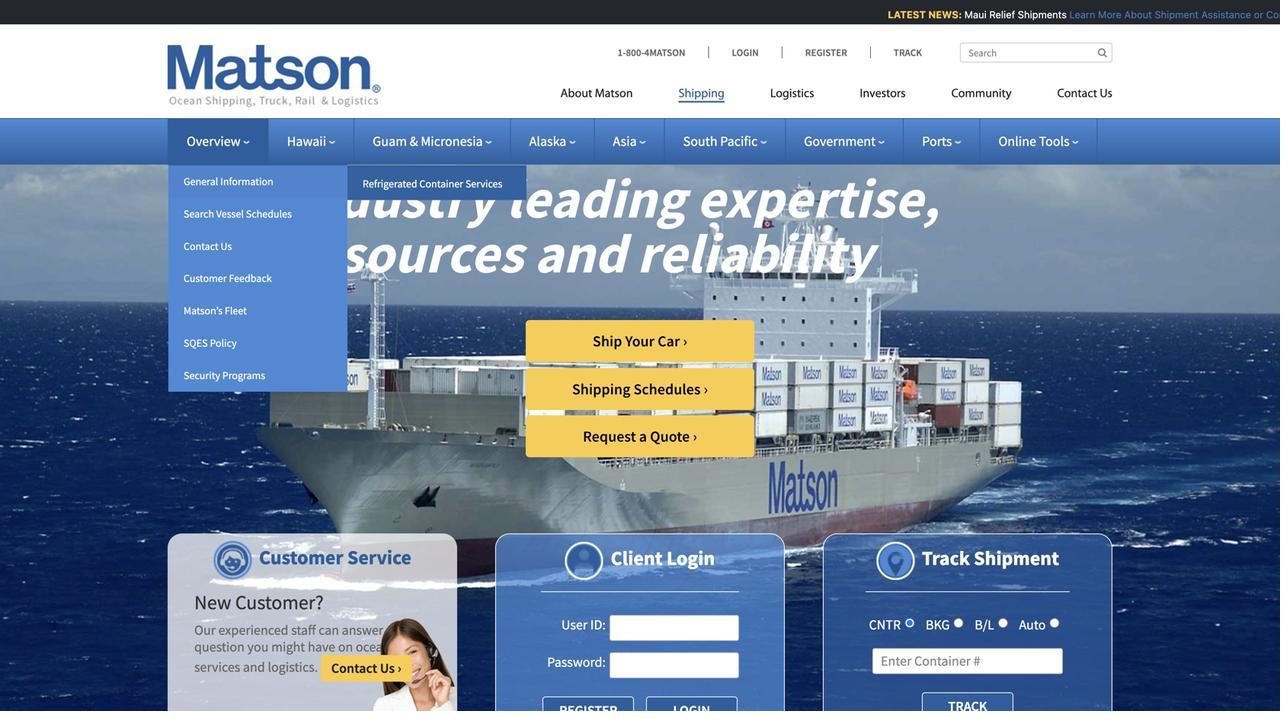 Task type: vqa. For each thing, say whether or not it's contained in the screenshot.
1-800-4MATSON
yes



Task type: describe. For each thing, give the bounding box(es) containing it.
0 horizontal spatial contact us link
[[168, 230, 348, 262]]

customer?
[[235, 590, 324, 615]]

0 horizontal spatial login
[[667, 546, 715, 570]]

about matson link
[[561, 80, 656, 112]]

our
[[194, 622, 216, 639]]

assistance
[[1198, 9, 1248, 20]]

blue matson logo with ocean, shipping, truck, rail and logistics written beneath it. image
[[168, 45, 381, 107]]

or
[[1251, 9, 1260, 20]]

sqes policy link
[[168, 327, 348, 359]]

1 horizontal spatial about
[[1121, 9, 1149, 20]]

refrigerated container services link
[[348, 168, 527, 200]]

south
[[683, 133, 718, 150]]

shipping schedules › link
[[526, 368, 754, 410]]

1-
[[618, 46, 626, 59]]

top menu navigation
[[561, 80, 1113, 112]]

alaska link
[[529, 133, 576, 150]]

overview
[[187, 133, 241, 150]]

request a quote › link
[[526, 415, 754, 457]]

client
[[611, 546, 663, 570]]

refrigerated
[[363, 177, 417, 191]]

search vessel schedules link
[[168, 198, 348, 230]]

new
[[194, 590, 231, 615]]

matson
[[595, 88, 633, 100]]

ports
[[922, 133, 952, 150]]

government
[[804, 133, 876, 150]]

matson's fleet
[[184, 304, 247, 317]]

about inside top menu navigation
[[561, 88, 592, 100]]

shipping link
[[656, 80, 748, 112]]

matson's
[[184, 304, 223, 317]]

service
[[347, 545, 412, 570]]

investors
[[860, 88, 906, 100]]

0 horizontal spatial contact us
[[184, 239, 232, 253]]

contact for rightmost contact us 'link'
[[1057, 88, 1097, 100]]

container
[[419, 177, 463, 191]]

your
[[625, 332, 655, 351]]

800-
[[626, 46, 644, 59]]

user id:
[[562, 616, 606, 633]]

and
[[534, 218, 626, 287]]

south pacific
[[683, 133, 758, 150]]

quote
[[650, 427, 690, 446]]

reliability
[[637, 218, 874, 287]]

about matson
[[561, 88, 633, 100]]

resources
[[290, 218, 523, 287]]

services
[[466, 177, 502, 191]]

vessel
[[216, 207, 244, 221]]

ship your car ›
[[593, 332, 687, 351]]

password:
[[547, 653, 606, 671]]

1 horizontal spatial login
[[732, 46, 759, 59]]

general information link
[[168, 165, 348, 198]]

logistics link
[[748, 80, 837, 112]]

relief
[[986, 9, 1012, 20]]

› inside contact us › link
[[398, 659, 402, 677]]

customer for customer feedback
[[184, 271, 227, 285]]

customer feedback
[[184, 271, 272, 285]]

customer service
[[259, 545, 412, 570]]

staff
[[291, 622, 316, 639]]

micronesia
[[421, 133, 483, 150]]

contact inside contact us › link
[[331, 659, 377, 677]]

asia
[[613, 133, 637, 150]]

online tools link
[[999, 133, 1079, 150]]

our experienced staff can answer any question you might have on ocean services and logistics.
[[194, 622, 407, 675]]

logistics
[[770, 88, 814, 100]]

contact us ›
[[331, 659, 402, 677]]

4matson
[[644, 46, 686, 59]]

contact us › link
[[321, 655, 412, 682]]

1 horizontal spatial contact us link
[[1035, 80, 1113, 112]]

leading
[[506, 163, 686, 232]]

Search search field
[[960, 43, 1113, 62]]

learn more about shipment assistance or con link
[[1066, 9, 1280, 20]]

1-800-4matson
[[618, 46, 686, 59]]

might
[[271, 638, 305, 655]]

ship your car › link
[[526, 320, 754, 362]]

alaska
[[529, 133, 567, 150]]

can
[[319, 622, 339, 639]]

community
[[952, 88, 1012, 100]]

more
[[1095, 9, 1119, 20]]

government link
[[804, 133, 885, 150]]

1-800-4matson link
[[618, 46, 708, 59]]

search vessel schedules
[[184, 207, 292, 221]]

latest
[[885, 9, 923, 20]]

bkg
[[926, 616, 950, 633]]

Enter Container # text field
[[873, 648, 1063, 674]]



Task type: locate. For each thing, give the bounding box(es) containing it.
schedules
[[246, 207, 292, 221], [634, 380, 701, 399]]

0 vertical spatial shipping
[[679, 88, 725, 100]]

asia link
[[613, 133, 646, 150]]

0 horizontal spatial shipping
[[572, 380, 631, 399]]

0 horizontal spatial schedules
[[246, 207, 292, 221]]

you
[[247, 638, 269, 655]]

1 horizontal spatial shipping
[[679, 88, 725, 100]]

hawaii
[[287, 133, 326, 150]]

guam
[[373, 133, 407, 150]]

1 vertical spatial contact us link
[[168, 230, 348, 262]]

user
[[562, 616, 588, 633]]

0 horizontal spatial contact
[[184, 239, 218, 253]]

register
[[805, 46, 847, 59]]

online
[[999, 133, 1036, 150]]

shipment up b/l option
[[974, 546, 1059, 570]]

question
[[194, 638, 245, 655]]

car
[[658, 332, 680, 351]]

any
[[386, 622, 407, 639]]

track up bkg option
[[922, 546, 970, 570]]

shipping for shipping schedules ›
[[572, 380, 631, 399]]

customer for customer service
[[259, 545, 343, 570]]

cntr
[[869, 616, 901, 633]]

us down "search" image
[[1100, 88, 1113, 100]]

customer
[[184, 271, 227, 285], [259, 545, 343, 570]]

shipment
[[1152, 9, 1196, 20], [974, 546, 1059, 570]]

logistics.
[[268, 658, 318, 675]]

about right more on the top right of the page
[[1121, 9, 1149, 20]]

us down 'ocean'
[[380, 659, 395, 677]]

0 vertical spatial contact us
[[1057, 88, 1113, 100]]

track
[[894, 46, 922, 59], [922, 546, 970, 570]]

contact up tools
[[1057, 88, 1097, 100]]

0 vertical spatial track
[[894, 46, 922, 59]]

general
[[184, 175, 218, 188]]

experienced
[[218, 622, 288, 639]]

id:
[[590, 616, 606, 633]]

contact down search
[[184, 239, 218, 253]]

0 vertical spatial login
[[732, 46, 759, 59]]

sqes
[[184, 336, 208, 350]]

1 vertical spatial about
[[561, 88, 592, 100]]

contact us down search
[[184, 239, 232, 253]]

1 horizontal spatial schedules
[[634, 380, 701, 399]]

1 horizontal spatial shipment
[[1152, 9, 1196, 20]]

0 vertical spatial contact us link
[[1035, 80, 1113, 112]]

image of smiling customer service agent ready to help. image
[[370, 618, 457, 711]]

us for rightmost contact us 'link'
[[1100, 88, 1113, 100]]

shipping for shipping
[[679, 88, 725, 100]]

2 vertical spatial contact
[[331, 659, 377, 677]]

schedules up quote
[[634, 380, 701, 399]]

us for left contact us 'link'
[[221, 239, 232, 253]]

matson's fleet link
[[168, 295, 348, 327]]

investors link
[[837, 80, 929, 112]]

contact us
[[1057, 88, 1113, 100], [184, 239, 232, 253]]

None button
[[646, 697, 738, 711]]

None search field
[[960, 43, 1113, 62]]

shipments
[[1015, 9, 1064, 20]]

0 vertical spatial contact
[[1057, 88, 1097, 100]]

&
[[410, 133, 418, 150]]

1 horizontal spatial contact
[[331, 659, 377, 677]]

0 vertical spatial schedules
[[246, 207, 292, 221]]

shipping schedules ›
[[572, 380, 708, 399]]

contact us link up tools
[[1035, 80, 1113, 112]]

shipment left assistance
[[1152, 9, 1196, 20]]

tools
[[1039, 133, 1070, 150]]

1 vertical spatial schedules
[[634, 380, 701, 399]]

guam & micronesia
[[373, 133, 483, 150]]

login right client
[[667, 546, 715, 570]]

maui
[[961, 9, 983, 20]]

ship
[[593, 332, 622, 351]]

Auto radio
[[1050, 618, 1060, 628]]

contact for left contact us 'link'
[[184, 239, 218, 253]]

2 vertical spatial us
[[380, 659, 395, 677]]

shipping inside "link"
[[679, 88, 725, 100]]

auto
[[1019, 616, 1046, 633]]

services and
[[194, 658, 265, 675]]

0 horizontal spatial customer
[[184, 271, 227, 285]]

track shipment
[[922, 546, 1059, 570]]

have
[[308, 638, 335, 655]]

schedules down general information link
[[246, 207, 292, 221]]

2 horizontal spatial us
[[1100, 88, 1113, 100]]

fleet
[[225, 304, 247, 317]]

Password: password field
[[610, 652, 739, 678]]

community link
[[929, 80, 1035, 112]]

track link
[[870, 46, 922, 59]]

1 vertical spatial track
[[922, 546, 970, 570]]

login up 'shipping' "link"
[[732, 46, 759, 59]]

login
[[732, 46, 759, 59], [667, 546, 715, 570]]

client login
[[611, 546, 715, 570]]

general information
[[184, 175, 273, 188]]

1 vertical spatial contact us
[[184, 239, 232, 253]]

track for track link
[[894, 46, 922, 59]]

1 vertical spatial customer
[[259, 545, 343, 570]]

register link
[[782, 46, 870, 59]]

1 vertical spatial login
[[667, 546, 715, 570]]

0 vertical spatial customer
[[184, 271, 227, 285]]

con
[[1263, 9, 1280, 20]]

news:
[[925, 9, 959, 20]]

1 horizontal spatial contact us
[[1057, 88, 1113, 100]]

security programs link
[[168, 359, 348, 392]]

BKG radio
[[954, 618, 964, 628]]

› inside "shipping schedules ›" link
[[704, 380, 708, 399]]

sqes policy
[[184, 336, 237, 350]]

on
[[338, 638, 353, 655]]

pacific
[[720, 133, 758, 150]]

1 vertical spatial shipping
[[572, 380, 631, 399]]

› inside "request a quote ›" "link"
[[693, 427, 697, 446]]

industry leading expertise, resources and reliability
[[290, 163, 940, 287]]

contact us down "search" image
[[1057, 88, 1113, 100]]

1 horizontal spatial us
[[380, 659, 395, 677]]

hawaii link
[[287, 133, 335, 150]]

CNTR radio
[[905, 618, 915, 628]]

User ID: text field
[[610, 615, 739, 641]]

b/l
[[975, 616, 994, 633]]

1 horizontal spatial customer
[[259, 545, 343, 570]]

contact inside top menu navigation
[[1057, 88, 1097, 100]]

track down latest
[[894, 46, 922, 59]]

0 horizontal spatial us
[[221, 239, 232, 253]]

feedback
[[229, 271, 272, 285]]

us inside top menu navigation
[[1100, 88, 1113, 100]]

shipping up south
[[679, 88, 725, 100]]

a
[[639, 427, 647, 446]]

contact us link up feedback
[[168, 230, 348, 262]]

us up customer feedback
[[221, 239, 232, 253]]

customer up matson's
[[184, 271, 227, 285]]

about
[[1121, 9, 1149, 20], [561, 88, 592, 100]]

new customer?
[[194, 590, 324, 615]]

1 vertical spatial us
[[221, 239, 232, 253]]

1 vertical spatial contact
[[184, 239, 218, 253]]

contact us inside top menu navigation
[[1057, 88, 1113, 100]]

customer up customer?
[[259, 545, 343, 570]]

policy
[[210, 336, 237, 350]]

industry
[[290, 163, 495, 232]]

0 horizontal spatial about
[[561, 88, 592, 100]]

0 vertical spatial shipment
[[1152, 9, 1196, 20]]

ocean
[[356, 638, 390, 655]]

information
[[220, 175, 273, 188]]

0 horizontal spatial shipment
[[974, 546, 1059, 570]]

2 horizontal spatial contact
[[1057, 88, 1097, 100]]

request a quote ›
[[583, 427, 697, 446]]

1 vertical spatial shipment
[[974, 546, 1059, 570]]

guam & micronesia link
[[373, 133, 492, 150]]

security
[[184, 368, 220, 382]]

request
[[583, 427, 636, 446]]

B/L radio
[[998, 618, 1008, 628]]

about left matson
[[561, 88, 592, 100]]

track for track shipment
[[922, 546, 970, 570]]

search image
[[1098, 48, 1107, 58]]

refrigerated container services
[[363, 177, 502, 191]]

latest news: maui relief shipments learn more about shipment assistance or con
[[885, 9, 1280, 20]]

0 vertical spatial us
[[1100, 88, 1113, 100]]

online tools
[[999, 133, 1070, 150]]

security programs
[[184, 368, 265, 382]]

answer
[[342, 622, 383, 639]]

shipping up request at the bottom
[[572, 380, 631, 399]]

0 vertical spatial about
[[1121, 9, 1149, 20]]

› inside ship your car › link
[[683, 332, 687, 351]]

contact down on
[[331, 659, 377, 677]]

expertise,
[[697, 163, 940, 232]]



